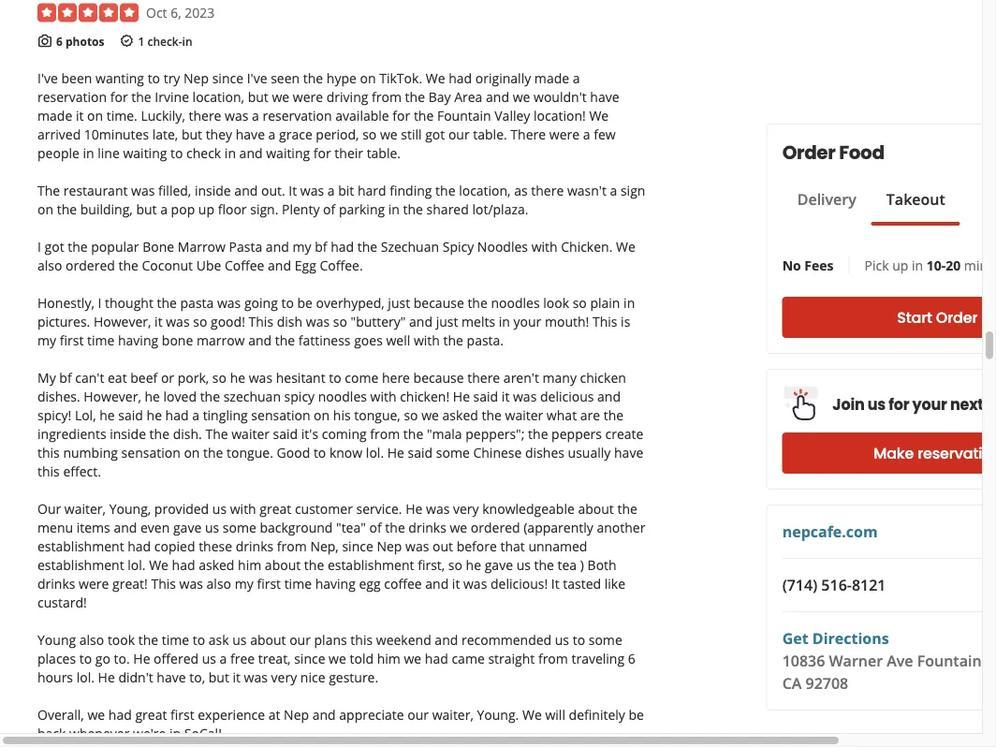Task type: vqa. For each thing, say whether or not it's contained in the screenshot.
The Items at the bottom left of page
yes



Task type: locate. For each thing, give the bounding box(es) containing it.
marrow
[[197, 331, 245, 349]]

directions
[[813, 629, 890, 649]]

loved
[[163, 387, 197, 405]]

asked inside 'our waiter, young, provided us with great customer service. he was very knowledgeable about the menu items and even gave us some background "tea" of the drinks we ordered (apparently another establishment had copied these drinks from nep, since nep was out before that unnamed establishment lol. we had asked him about the establishment first, so he gave us the tea ) both drinks were great! this was also my first time having egg coffee and it was delicious! it tasted like custard!'
[[199, 556, 235, 574]]

plenty
[[282, 200, 320, 218]]

0 horizontal spatial having
[[118, 331, 158, 349]]

spicy
[[284, 387, 315, 405]]

drinks up out
[[409, 518, 447, 536]]

i
[[37, 237, 41, 255], [98, 294, 102, 311]]

was up out
[[426, 500, 450, 517]]

1 horizontal spatial time
[[162, 631, 189, 649]]

1 vertical spatial this
[[37, 462, 60, 480]]

it inside my bf can't eat beef or pork, so he was hesitant to come here because there aren't many chicken dishes. however, he loved the szechuan spicy noodles with chicken! he said it was delicious and spicy! lol, he said he had a tingling sensation on his tongue, so we asked the waiter what are the ingredients inside the dish. the waiter said it's coming from the "mala peppers"; the peppers create this numbing sensation on the tongue. good to know lol. he said some chinese dishes usually have this effect.
[[502, 387, 510, 405]]

0 vertical spatial your
[[514, 312, 542, 330]]

this up told
[[351, 631, 373, 649]]

with inside my bf can't eat beef or pork, so he was hesitant to come here because there aren't many chicken dishes. however, he loved the szechuan spicy noodles with chicken! he said it was delicious and spicy! lol, he said he had a tingling sensation on his tongue, so we asked the waiter what are the ingredients inside the dish. the waiter said it's coming from the "mala peppers"; the peppers create this numbing sensation on the tongue. good to know lol. he said some chinese dishes usually have this effect.
[[371, 387, 397, 405]]

with inside 'our waiter, young, provided us with great customer service. he was very knowledgeable about the menu items and even gave us some background "tea" of the drinks we ordered (apparently another establishment had copied these drinks from nep, since nep was out before that unnamed establishment lol. we had asked him about the establishment first, so he gave us the tea ) both drinks were great! this was also my first time having egg coffee and it was delicious! it tasted like custard!'
[[230, 500, 256, 517]]

originally
[[476, 69, 531, 87]]

lol,
[[75, 406, 96, 424]]

0 vertical spatial having
[[118, 331, 158, 349]]

2 vertical spatial this
[[351, 631, 373, 649]]

my
[[293, 237, 311, 255], [37, 331, 56, 349], [235, 575, 254, 592]]

delicious
[[540, 387, 594, 405]]

2 vertical spatial lol.
[[77, 668, 95, 686]]

bf right my
[[59, 368, 72, 386]]

we inside 'our waiter, young, provided us with great customer service. he was very knowledgeable about the menu items and even gave us some background "tea" of the drinks we ordered (apparently another establishment had copied these drinks from nep, since nep was out before that unnamed establishment lol. we had asked him about the establishment first, so he gave us the tea ) both drinks were great! this was also my first time having egg coffee and it was delicious! it tasted like custard!'
[[149, 556, 169, 574]]

bit
[[338, 181, 354, 199]]

2 horizontal spatial since
[[342, 537, 374, 555]]

0 horizontal spatial fountain
[[437, 106, 491, 124]]

reservation inside "make reservation" link
[[918, 443, 997, 464]]

1 vertical spatial great
[[135, 706, 167, 723]]

and down originally on the top
[[486, 87, 510, 105]]

have down offered
[[157, 668, 186, 686]]

from inside 'our waiter, young, provided us with great customer service. he was very knowledgeable about the menu items and even gave us some background "tea" of the drinks we ordered (apparently another establishment had copied these drinks from nep, since nep was out before that unnamed establishment lol. we had asked him about the establishment first, so he gave us the tea ) both drinks were great! this was also my first time having egg coffee and it was delicious! it tasted like custard!'
[[277, 537, 307, 555]]

was up bone
[[166, 312, 190, 330]]

we up out
[[450, 518, 468, 536]]

my inside i got the popular bone marrow pasta and my bf had the szechuan spicy noodles with chicken. we also ordered the coconut ube coffee and egg coffee.
[[293, 237, 311, 255]]

said up good
[[273, 425, 298, 442]]

1 horizontal spatial be
[[629, 706, 644, 723]]

on
[[360, 69, 376, 87], [87, 106, 103, 124], [37, 200, 53, 218], [314, 406, 330, 424], [184, 443, 200, 461]]

sensation down spicy
[[251, 406, 311, 424]]

having inside 'our waiter, young, provided us with great customer service. he was very knowledgeable about the menu items and even gave us some background "tea" of the drinks we ordered (apparently another establishment had copied these drinks from nep, since nep was out before that unnamed establishment lol. we had asked him about the establishment first, so he gave us the tea ) both drinks were great! this was also my first time having egg coffee and it was delicious! it tasted like custard!'
[[315, 575, 356, 592]]

hard
[[358, 181, 386, 199]]

i up the honestly,
[[37, 237, 41, 255]]

he
[[230, 368, 246, 386], [145, 387, 160, 405], [100, 406, 115, 424], [147, 406, 162, 424], [466, 556, 482, 574]]

5 star rating image
[[37, 3, 139, 22]]

1 vertical spatial order
[[937, 307, 978, 328]]

to inside the honestly, i thought the pasta was going to be overhyped, just because the noodles look so plain in pictures. however, it was so good! this dish was so "buttery" and just melts in your mouth! this is my first time having bone marrow and the fattiness goes well with the pasta.
[[281, 294, 294, 311]]

0 vertical spatial table.
[[473, 125, 507, 143]]

1 horizontal spatial nep
[[284, 706, 309, 723]]

pick
[[865, 256, 889, 274]]

to left the come
[[329, 368, 342, 386]]

on down people
[[37, 200, 53, 218]]

1 horizontal spatial drinks
[[236, 537, 274, 555]]

about up another
[[578, 500, 614, 517]]

asked
[[443, 406, 479, 424], [199, 556, 235, 574]]

1 vertical spatial waiter
[[232, 425, 270, 442]]

hours
[[37, 668, 73, 686]]

1 horizontal spatial having
[[315, 575, 356, 592]]

up right 'pick'
[[893, 256, 909, 274]]

us
[[868, 394, 886, 415], [212, 500, 227, 517], [205, 518, 219, 536], [517, 556, 531, 574], [233, 631, 247, 649], [555, 631, 570, 649], [202, 649, 216, 667]]

him inside 'our waiter, young, provided us with great customer service. he was very knowledgeable about the menu items and even gave us some background "tea" of the drinks we ordered (apparently another establishment had copied these drinks from nep, since nep was out before that unnamed establishment lol. we had asked him about the establishment first, so he gave us the tea ) both drinks were great! this was also my first time having egg coffee and it was delicious! it tasted like custard!'
[[238, 556, 262, 574]]

was down free
[[244, 668, 268, 686]]

experience
[[198, 706, 265, 723]]

2 vertical spatial drinks
[[37, 575, 75, 592]]

your
[[514, 312, 542, 330], [913, 394, 948, 415]]

be up dish
[[297, 294, 313, 311]]

0 vertical spatial bf
[[315, 237, 327, 255]]

10836
[[783, 651, 826, 671]]

about up treat,
[[250, 631, 286, 649]]

16 camera v2 image
[[37, 33, 52, 48]]

0 horizontal spatial noodles
[[318, 387, 367, 405]]

6 right traveling
[[628, 649, 636, 667]]

1 vertical spatial nep
[[377, 537, 402, 555]]

said down "mala
[[408, 443, 433, 461]]

0 horizontal spatial great
[[135, 706, 167, 723]]

reservation up grace
[[263, 106, 332, 124]]

0 vertical spatial this
[[37, 443, 60, 461]]

to down late,
[[171, 144, 183, 161]]

2 because from the top
[[414, 368, 464, 386]]

the down finding
[[403, 200, 423, 218]]

2 vertical spatial reservation
[[918, 443, 997, 464]]

drinks right these
[[236, 537, 274, 555]]

waiting
[[123, 144, 167, 161], [266, 144, 310, 161]]

6
[[56, 33, 63, 49], [628, 649, 636, 667]]

pictures.
[[37, 312, 90, 330]]

0 horizontal spatial waiter,
[[64, 500, 106, 517]]

1 horizontal spatial made
[[535, 69, 570, 87]]

from inside my bf can't eat beef or pork, so he was hesitant to come here because there aren't many chicken dishes. however, he loved the szechuan spicy noodles with chicken! he said it was delicious and spicy! lol, he said he had a tingling sensation on his tongue, so we asked the waiter what are the ingredients inside the dish. the waiter said it's coming from the "mala peppers"; the peppers create this numbing sensation on the tongue. good to know lol. he said some chinese dishes usually have this effect.
[[370, 425, 400, 442]]

didn't
[[118, 668, 153, 686]]

nep,
[[310, 537, 339, 555]]

great up we're
[[135, 706, 167, 723]]

he right the service.
[[406, 500, 423, 517]]

the down "melts"
[[444, 331, 464, 349]]

had
[[449, 69, 472, 87], [331, 237, 354, 255], [165, 406, 189, 424], [128, 537, 151, 555], [172, 556, 195, 574], [425, 649, 448, 667], [108, 706, 132, 723]]

make
[[874, 443, 914, 464]]

first down pictures.
[[60, 331, 84, 349]]

been
[[61, 69, 92, 87]]

what
[[547, 406, 577, 424]]

1 horizontal spatial asked
[[443, 406, 479, 424]]

got
[[425, 125, 445, 143], [45, 237, 64, 255]]

0 horizontal spatial sensation
[[121, 443, 181, 461]]

our inside i've been wanting to try nep since i've seen the hype on tiktok. we had originally made a reservation for the irvine location, but we were driving from the bay area and we wouldn't have made it on time. luckily, there was a reservation available for the fountain valley location! we arrived 10minutes late, but they have a grace period, so we still got our table. there were a few people in line waiting to check in and waiting for their table.
[[449, 125, 470, 143]]

0 vertical spatial be
[[297, 294, 313, 311]]

was inside i've been wanting to try nep since i've seen the hype on tiktok. we had originally made a reservation for the irvine location, but we were driving from the bay area and we wouldn't have made it on time. luckily, there was a reservation available for the fountain valley location! we arrived 10minutes late, but they have a grace period, so we still got our table. there were a few people in line waiting to check in and waiting for their table.
[[225, 106, 249, 124]]

0 vertical spatial first
[[60, 331, 84, 349]]

but inside the restaurant was filled, inside and out. it was a bit hard finding the location, as there wasn't a sign on the building, but a pop up floor sign. plenty of parking in the shared lot/plaza.
[[136, 200, 157, 218]]

0 vertical spatial ordered
[[66, 256, 115, 274]]

however,
[[94, 312, 151, 330], [84, 387, 141, 405]]

1 horizontal spatial i've
[[247, 69, 267, 87]]

0 vertical spatial made
[[535, 69, 570, 87]]

inside up floor
[[195, 181, 231, 199]]

0 horizontal spatial i've
[[37, 69, 58, 87]]

1 horizontal spatial location,
[[459, 181, 511, 199]]

1 horizontal spatial very
[[453, 500, 479, 517]]

with inside the honestly, i thought the pasta was going to be overhyped, just because the noodles look so plain in pictures. however, it was so good! this dish was so "buttery" and just melts in your mouth! this is my first time having bone marrow and the fattiness goes well with the pasta.
[[414, 331, 440, 349]]

and inside overall, we had great first experience at nep and appreciate our waiter, young. we will definitely be back whenever we're in socal!
[[313, 706, 336, 723]]

nep inside overall, we had great first experience at nep and appreciate our waiter, young. we will definitely be back whenever we're in socal!
[[284, 706, 309, 723]]

our waiter, young, provided us with great customer service. he was very knowledgeable about the menu items and even gave us some background "tea" of the drinks we ordered (apparently another establishment had copied these drinks from nep, since nep was out before that unnamed establishment lol. we had asked him about the establishment first, so he gave us the tea ) both drinks were great! this was also my first time having egg coffee and it was delicious! it tasted like custard!
[[37, 500, 646, 611]]

in inside the restaurant was filled, inside and out. it was a bit hard finding the location, as there wasn't a sign on the building, but a pop up floor sign. plenty of parking in the shared lot/plaza.
[[389, 200, 400, 218]]

pick up in 10-20 mins
[[865, 256, 994, 274]]

got up the honestly,
[[45, 237, 64, 255]]

my inside the honestly, i thought the pasta was going to be overhyped, just because the noodles look so plain in pictures. however, it was so good! this dish was so "buttery" and just melts in your mouth! this is my first time having bone marrow and the fattiness goes well with the pasta.
[[37, 331, 56, 349]]

usually
[[568, 443, 611, 461]]

1 horizontal spatial my
[[235, 575, 254, 592]]

peppers";
[[466, 425, 525, 442]]

order inside button
[[937, 307, 978, 328]]

lol. inside 'our waiter, young, provided us with great customer service. he was very knowledgeable about the menu items and even gave us some background "tea" of the drinks we ordered (apparently another establishment had copied these drinks from nep, since nep was out before that unnamed establishment lol. we had asked him about the establishment first, so he gave us the tea ) both drinks were great! this was also my first time having egg coffee and it was delicious! it tasted like custard!'
[[128, 556, 146, 574]]

1 vertical spatial some
[[223, 518, 256, 536]]

it inside 'our waiter, young, provided us with great customer service. he was very knowledgeable about the menu items and even gave us some background "tea" of the drinks we ordered (apparently another establishment had copied these drinks from nep, since nep was out before that unnamed establishment lol. we had asked him about the establishment first, so he gave us the tea ) both drinks were great! this was also my first time having egg coffee and it was delicious! it tasted like custard!'
[[452, 575, 460, 592]]

lol. right know
[[366, 443, 384, 461]]

ordered down 'popular'
[[66, 256, 115, 274]]

waiting down late,
[[123, 144, 167, 161]]

him inside 'young also took the time to ask us about our plans this weekend and recommended us to some places to go to. he offered us a free treat, since we told him we had came straight from traveling 6 hours lol. he didn't have to, but it was very nice gesture.'
[[377, 649, 401, 667]]

0 horizontal spatial waiter
[[232, 425, 270, 442]]

are
[[580, 406, 600, 424]]

was up the szechuan
[[249, 368, 273, 386]]

0 vertical spatial reservation
[[37, 87, 107, 105]]

1 horizontal spatial since
[[294, 649, 325, 667]]

this left effect.
[[37, 462, 60, 480]]

fountain down area
[[437, 106, 491, 124]]

having up beef
[[118, 331, 158, 349]]

also down these
[[207, 575, 231, 592]]

with right well on the left of page
[[414, 331, 440, 349]]

also up the honestly,
[[37, 256, 62, 274]]

1 vertical spatial however,
[[84, 387, 141, 405]]

1 vertical spatial up
[[893, 256, 909, 274]]

nep inside i've been wanting to try nep since i've seen the hype on tiktok. we had originally made a reservation for the irvine location, but we were driving from the bay area and we wouldn't have made it on time. luckily, there was a reservation available for the fountain valley location! we arrived 10minutes late, but they have a grace period, so we still got our table. there were a few people in line waiting to check in and waiting for their table.
[[184, 69, 209, 87]]

1 vertical spatial because
[[414, 368, 464, 386]]

and down 'first,'
[[426, 575, 449, 592]]

having
[[118, 331, 158, 349], [315, 575, 356, 592]]

0 horizontal spatial since
[[212, 69, 244, 87]]

in right we're
[[170, 724, 181, 742]]

also inside 'young also took the time to ask us about our plans this weekend and recommended us to some places to go to. he offered us a free treat, since we told him we had came straight from traveling 6 hours lol. he didn't have to, but it was very nice gesture.'
[[79, 631, 104, 649]]

nep inside 'our waiter, young, provided us with great customer service. he was very knowledgeable about the menu items and even gave us some background "tea" of the drinks we ordered (apparently another establishment had copied these drinks from nep, since nep was out before that unnamed establishment lol. we had asked him about the establishment first, so he gave us the tea ) both drinks were great! this was also my first time having egg coffee and it was delicious! it tasted like custard!'
[[377, 537, 402, 555]]

bf up egg
[[315, 237, 327, 255]]

1 vertical spatial very
[[271, 668, 297, 686]]

so inside 'our waiter, young, provided us with great customer service. he was very knowledgeable about the menu items and even gave us some background "tea" of the drinks we ordered (apparently another establishment had copied these drinks from nep, since nep was out before that unnamed establishment lol. we had asked him about the establishment first, so he gave us the tea ) both drinks were great! this was also my first time having egg coffee and it was delicious! it tasted like custard!'
[[449, 556, 463, 574]]

gave down provided
[[173, 518, 202, 536]]

get
[[783, 629, 809, 649]]

we inside 'our waiter, young, provided us with great customer service. he was very knowledgeable about the menu items and even gave us some background "tea" of the drinks we ordered (apparently another establishment had copied these drinks from nep, since nep was out before that unnamed establishment lol. we had asked him about the establishment first, so he gave us the tea ) both drinks were great! this was also my first time having egg coffee and it was delicious! it tasted like custard!'
[[450, 518, 468, 536]]

a inside my bf can't eat beef or pork, so he was hesitant to come here because there aren't many chicken dishes. however, he loved the szechuan spicy noodles with chicken! he said it was delicious and spicy! lol, he said he had a tingling sensation on his tongue, so we asked the waiter what are the ingredients inside the dish. the waiter said it's coming from the "mala peppers"; the peppers create this numbing sensation on the tongue. good to know lol. he said some chinese dishes usually have this effect.
[[192, 406, 200, 424]]

0 vertical spatial order
[[783, 140, 836, 166]]

1 vertical spatial 6
[[628, 649, 636, 667]]

nep right try
[[184, 69, 209, 87]]

1 horizontal spatial waiter,
[[432, 706, 474, 723]]

had left came
[[425, 649, 448, 667]]

asked for was
[[199, 556, 235, 574]]

with
[[532, 237, 558, 255], [414, 331, 440, 349], [371, 387, 397, 405], [230, 500, 256, 517]]

reservation
[[37, 87, 107, 105], [263, 106, 332, 124], [918, 443, 997, 464]]

"buttery"
[[351, 312, 406, 330]]

grace
[[279, 125, 313, 143]]

he inside 'our waiter, young, provided us with great customer service. he was very knowledgeable about the menu items and even gave us some background "tea" of the drinks we ordered (apparently another establishment had copied these drinks from nep, since nep was out before that unnamed establishment lol. we had asked him about the establishment first, so he gave us the tea ) both drinks were great! this was also my first time having egg coffee and it was delicious! it tasted like custard!'
[[466, 556, 482, 574]]

this
[[37, 443, 60, 461], [37, 462, 60, 480], [351, 631, 373, 649]]

0 vertical spatial gave
[[173, 518, 202, 536]]

2 horizontal spatial also
[[207, 575, 231, 592]]

sign
[[621, 181, 646, 199]]

and
[[486, 87, 510, 105], [239, 144, 263, 161], [235, 181, 258, 199], [266, 237, 289, 255], [268, 256, 291, 274], [409, 312, 433, 330], [248, 331, 272, 349], [598, 387, 621, 405], [114, 518, 137, 536], [426, 575, 449, 592], [435, 631, 458, 649], [313, 706, 336, 723]]

0 vertical spatial some
[[436, 443, 470, 461]]

1 vertical spatial i
[[98, 294, 102, 311]]

were down location!
[[550, 125, 580, 143]]

coming
[[322, 425, 367, 442]]

2 vertical spatial some
[[589, 631, 623, 649]]

about inside 'young also took the time to ask us about our plans this weekend and recommended us to some places to go to. he offered us a free treat, since we told him we had came straight from traveling 6 hours lol. he didn't have to, but it was very nice gesture.'
[[250, 631, 286, 649]]

8121
[[852, 575, 887, 595]]

mins
[[965, 256, 994, 274]]

time inside the honestly, i thought the pasta was going to be overhyped, just because the noodles look so plain in pictures. however, it was so good! this dish was so "buttery" and just melts in your mouth! this is my first time having bone marrow and the fattiness goes well with the pasta.
[[87, 331, 115, 349]]

to left ask
[[193, 631, 205, 649]]

photos
[[66, 33, 104, 49]]

time inside 'young also took the time to ask us about our plans this weekend and recommended us to some places to go to. he offered us a free treat, since we told him we had came straight from traveling 6 hours lol. he didn't have to, but it was very nice gesture.'
[[162, 631, 189, 649]]

also up go
[[79, 631, 104, 649]]

tongue,
[[354, 406, 401, 424]]

1 vertical spatial sensation
[[121, 443, 181, 461]]

ordered inside 'our waiter, young, provided us with great customer service. he was very knowledgeable about the menu items and even gave us some background "tea" of the drinks we ordered (apparently another establishment had copied these drinks from nep, since nep was out before that unnamed establishment lol. we had asked him about the establishment first, so he gave us the tea ) both drinks were great! this was also my first time having egg coffee and it was delicious! it tasted like custard!'
[[471, 518, 520, 536]]

0 horizontal spatial up
[[198, 200, 215, 218]]

2 horizontal spatial lol.
[[366, 443, 384, 461]]

like
[[605, 575, 626, 592]]

1 horizontal spatial table.
[[473, 125, 507, 143]]

1 horizontal spatial of
[[370, 518, 382, 536]]

2 horizontal spatial there
[[531, 181, 564, 199]]

it down the aren't
[[502, 387, 510, 405]]

bf
[[315, 237, 327, 255], [59, 368, 72, 386]]

great inside overall, we had great first experience at nep and appreciate our waiter, young. we will definitely be back whenever we're in socal!
[[135, 706, 167, 723]]

0 horizontal spatial asked
[[199, 556, 235, 574]]

was down the aren't
[[513, 387, 537, 405]]

ordered up that
[[471, 518, 520, 536]]

2 vertical spatial time
[[162, 631, 189, 649]]

sensation
[[251, 406, 311, 424], [121, 443, 181, 461]]

lol. right hours
[[77, 668, 95, 686]]

1 vertical spatial just
[[436, 312, 458, 330]]

warner
[[829, 651, 883, 671]]

pork,
[[178, 368, 209, 386]]

we inside i got the popular bone marrow pasta and my bf had the szechuan spicy noodles with chicken. we also ordered the coconut ube coffee and egg coffee.
[[616, 237, 636, 255]]

0 vertical spatial also
[[37, 256, 62, 274]]

0 horizontal spatial inside
[[110, 425, 146, 442]]

1 horizontal spatial waiter
[[505, 406, 544, 424]]

on left time. at the top left
[[87, 106, 103, 124]]

1 vertical spatial first
[[257, 575, 281, 592]]

2 i've from the left
[[247, 69, 267, 87]]

dish
[[277, 312, 303, 330]]

0 horizontal spatial got
[[45, 237, 64, 255]]

we inside overall, we had great first experience at nep and appreciate our waiter, young. we will definitely be back whenever we're in socal!
[[523, 706, 542, 723]]

16 check in v2 image
[[119, 33, 134, 48]]

bf inside my bf can't eat beef or pork, so he was hesitant to come here because there aren't many chicken dishes. however, he loved the szechuan spicy noodles with chicken! he said it was delicious and spicy! lol, he said he had a tingling sensation on his tongue, so we asked the waiter what are the ingredients inside the dish. the waiter said it's coming from the "mala peppers"; the peppers create this numbing sensation on the tongue. good to know lol. he said some chinese dishes usually have this effect.
[[59, 368, 72, 386]]

there inside i've been wanting to try nep since i've seen the hype on tiktok. we had originally made a reservation for the irvine location, but we were driving from the bay area and we wouldn't have made it on time. luckily, there was a reservation available for the fountain valley location! we arrived 10minutes late, but they have a grace period, so we still got our table. there were a few people in line waiting to check in and waiting for their table.
[[189, 106, 221, 124]]

1 vertical spatial time
[[284, 575, 312, 592]]

the inside my bf can't eat beef or pork, so he was hesitant to come here because there aren't many chicken dishes. however, he loved the szechuan spicy noodles with chicken! he said it was delicious and spicy! lol, he said he had a tingling sensation on his tongue, so we asked the waiter what are the ingredients inside the dish. the waiter said it's coming from the "mala peppers"; the peppers create this numbing sensation on the tongue. good to know lol. he said some chinese dishes usually have this effect.
[[206, 425, 228, 442]]

on inside the restaurant was filled, inside and out. it was a bit hard finding the location, as there wasn't a sign on the building, but a pop up floor sign. plenty of parking in the shared lot/plaza.
[[37, 200, 53, 218]]

0 vertical spatial there
[[189, 106, 221, 124]]

for
[[110, 87, 128, 105], [393, 106, 411, 124], [314, 144, 331, 161], [889, 394, 910, 415]]

1 horizontal spatial reservation
[[263, 106, 332, 124]]

some up these
[[223, 518, 256, 536]]

0 horizontal spatial very
[[271, 668, 297, 686]]

it right "out."
[[289, 181, 297, 199]]

our
[[449, 125, 470, 143], [290, 631, 311, 649], [408, 706, 429, 723]]

because inside my bf can't eat beef or pork, so he was hesitant to come here because there aren't many chicken dishes. however, he loved the szechuan spicy noodles with chicken! he said it was delicious and spicy! lol, he said he had a tingling sensation on his tongue, so we asked the waiter what are the ingredients inside the dish. the waiter said it's coming from the "mala peppers"; the peppers create this numbing sensation on the tongue. good to know lol. he said some chinese dishes usually have this effect.
[[414, 368, 464, 386]]

1 vertical spatial of
[[370, 518, 382, 536]]

1 vertical spatial the
[[206, 425, 228, 442]]

try
[[164, 69, 180, 87]]

first inside overall, we had great first experience at nep and appreciate our waiter, young. we will definitely be back whenever we're in socal!
[[170, 706, 194, 723]]

a
[[573, 69, 580, 87], [252, 106, 259, 124], [268, 125, 276, 143], [583, 125, 591, 143], [328, 181, 335, 199], [610, 181, 618, 199], [160, 200, 168, 218], [192, 406, 200, 424], [220, 649, 227, 667]]

and down the "nice"
[[313, 706, 336, 723]]

having inside the honestly, i thought the pasta was going to be overhyped, just because the noodles look so plain in pictures. however, it was so good! this dish was so "buttery" and just melts in your mouth! this is my first time having bone marrow and the fattiness goes well with the pasta.
[[118, 331, 158, 349]]

with up these
[[230, 500, 256, 517]]

0 vertical spatial my
[[293, 237, 311, 255]]

1 horizontal spatial order
[[937, 307, 978, 328]]

we
[[426, 69, 445, 87], [590, 106, 609, 124], [616, 237, 636, 255], [149, 556, 169, 574], [523, 706, 542, 723]]

from down background
[[277, 537, 307, 555]]

1 because from the top
[[414, 294, 464, 311]]

sensation down dish.
[[121, 443, 181, 461]]

some inside 'young also took the time to ask us about our plans this weekend and recommended us to some places to go to. he offered us a free treat, since we told him we had came straight from traveling 6 hours lol. he didn't have to, but it was very nice gesture.'
[[589, 631, 623, 649]]

be inside overall, we had great first experience at nep and appreciate our waiter, young. we will definitely be back whenever we're in socal!
[[629, 706, 644, 723]]

"tea"
[[336, 518, 366, 536]]

1 vertical spatial noodles
[[318, 387, 367, 405]]

0 horizontal spatial drinks
[[37, 575, 75, 592]]

plans
[[314, 631, 347, 649]]

1 vertical spatial having
[[315, 575, 356, 592]]

said down beef
[[118, 406, 143, 424]]

this inside 'young also took the time to ask us about our plans this weekend and recommended us to some places to go to. he offered us a free treat, since we told him we had came straight from traveling 6 hours lol. he didn't have to, but it was very nice gesture.'
[[351, 631, 373, 649]]

0 vertical spatial asked
[[443, 406, 479, 424]]

since inside 'young also took the time to ask us about our plans this weekend and recommended us to some places to go to. he offered us a free treat, since we told him we had came straight from traveling 6 hours lol. he didn't have to, but it was very nice gesture.'
[[294, 649, 325, 667]]

0 vertical spatial lol.
[[366, 443, 384, 461]]

tasted
[[563, 575, 601, 592]]

there right as
[[531, 181, 564, 199]]

0 horizontal spatial location,
[[193, 87, 245, 105]]

1 horizontal spatial i
[[98, 294, 102, 311]]

shared
[[427, 200, 469, 218]]

my bf can't eat beef or pork, so he was hesitant to come here because there aren't many chicken dishes. however, he loved the szechuan spicy noodles with chicken! he said it was delicious and spicy! lol, he said he had a tingling sensation on his tongue, so we asked the waiter what are the ingredients inside the dish. the waiter said it's coming from the "mala peppers"; the peppers create this numbing sensation on the tongue. good to know lol. he said some chinese dishes usually have this effect.
[[37, 368, 644, 480]]

0 horizontal spatial of
[[323, 200, 336, 218]]

about down background
[[265, 556, 301, 574]]

from inside i've been wanting to try nep since i've seen the hype on tiktok. we had originally made a reservation for the irvine location, but we were driving from the bay area and we wouldn't have made it on time. luckily, there was a reservation available for the fountain valley location! we arrived 10minutes late, but they have a grace period, so we still got our table. there were a few people in line waiting to check in and waiting for their table.
[[372, 87, 402, 105]]

drinks up the custard!
[[37, 575, 75, 592]]

lol. inside my bf can't eat beef or pork, so he was hesitant to come here because there aren't many chicken dishes. however, he loved the szechuan spicy noodles with chicken! he said it was delicious and spicy! lol, he said he had a tingling sensation on his tongue, so we asked the waiter what are the ingredients inside the dish. the waiter said it's coming from the "mala peppers"; the peppers create this numbing sensation on the tongue. good to know lol. he said some chinese dishes usually have this effect.
[[366, 443, 384, 461]]

tab list
[[783, 188, 961, 226]]

places
[[37, 649, 76, 667]]

from right straight
[[539, 649, 568, 667]]

we down chicken!
[[422, 406, 439, 424]]

2 horizontal spatial were
[[550, 125, 580, 143]]

0 vertical spatial him
[[238, 556, 262, 574]]

even
[[140, 518, 170, 536]]

very down treat,
[[271, 668, 297, 686]]

1 vertical spatial also
[[207, 575, 231, 592]]

0 horizontal spatial it
[[289, 181, 297, 199]]

had inside 'young also took the time to ask us about our plans this weekend and recommended us to some places to go to. he offered us a free treat, since we told him we had came straight from traveling 6 hours lol. he didn't have to, but it was very nice gesture.'
[[425, 649, 448, 667]]

make reservation link
[[783, 433, 997, 474]]

your left "mouth!"
[[514, 312, 542, 330]]

it inside 'our waiter, young, provided us with great customer service. he was very knowledgeable about the menu items and even gave us some background "tea" of the drinks we ordered (apparently another establishment had copied these drinks from nep, since nep was out before that unnamed establishment lol. we had asked him about the establishment first, so he gave us the tea ) both drinks were great! this was also my first time having egg coffee and it was delicious! it tasted like custard!'
[[552, 575, 560, 592]]

our inside overall, we had great first experience at nep and appreciate our waiter, young. we will definitely be back whenever we're in socal!
[[408, 706, 429, 723]]

0 horizontal spatial 6
[[56, 33, 63, 49]]

so down available
[[363, 125, 377, 143]]

and up came
[[435, 631, 458, 649]]

0 horizontal spatial time
[[87, 331, 115, 349]]

going
[[244, 294, 278, 311]]

we down copied
[[149, 556, 169, 574]]

fountain left va
[[918, 651, 982, 671]]

inside up numbing
[[110, 425, 146, 442]]

great inside 'our waiter, young, provided us with great customer service. he was very knowledgeable about the menu items and even gave us some background "tea" of the drinks we ordered (apparently another establishment had copied these drinks from nep, since nep was out before that unnamed establishment lol. we had asked him about the establishment first, so he gave us the tea ) both drinks were great! this was also my first time having egg coffee and it was delicious! it tasted like custard!'
[[260, 500, 292, 517]]

he down go
[[98, 668, 115, 686]]

provided
[[154, 500, 209, 517]]

because
[[414, 294, 464, 311], [414, 368, 464, 386]]

and inside the restaurant was filled, inside and out. it was a bit hard finding the location, as there wasn't a sign on the building, but a pop up floor sign. plenty of parking in the shared lot/plaza.
[[235, 181, 258, 199]]

1 horizontal spatial 6
[[628, 649, 636, 667]]

i've left been
[[37, 69, 58, 87]]

traveling
[[572, 649, 625, 667]]

6 inside 'young also took the time to ask us about our plans this weekend and recommended us to some places to go to. he offered us a free treat, since we told him we had came straight from traveling 6 hours lol. he didn't have to, but it was very nice gesture.'
[[628, 649, 636, 667]]

0 vertical spatial very
[[453, 500, 479, 517]]

hype
[[327, 69, 357, 87]]

asked up "mala
[[443, 406, 479, 424]]

very
[[453, 500, 479, 517], [271, 668, 297, 686]]

1 vertical spatial him
[[377, 649, 401, 667]]

made
[[535, 69, 570, 87], [37, 106, 72, 124]]

fees
[[805, 256, 834, 274]]

0 horizontal spatial our
[[290, 631, 311, 649]]

and right pasta at the top of page
[[266, 237, 289, 255]]

location, inside the restaurant was filled, inside and out. it was a bit hard finding the location, as there wasn't a sign on the building, but a pop up floor sign. plenty of parking in the shared lot/plaza.
[[459, 181, 511, 199]]

1 vertical spatial bf
[[59, 368, 72, 386]]

1 horizontal spatial it
[[552, 575, 560, 592]]

fattiness
[[299, 331, 351, 349]]

on down dish.
[[184, 443, 200, 461]]

1 waiting from the left
[[123, 144, 167, 161]]

coffee
[[225, 256, 265, 274]]

the down tingling
[[206, 425, 228, 442]]

your left next
[[913, 394, 948, 415]]

i inside i got the popular bone marrow pasta and my bf had the szechuan spicy noodles with chicken. we also ordered the coconut ube coffee and egg coffee.
[[37, 237, 41, 255]]

dishes
[[525, 443, 565, 461]]

honestly, i thought the pasta was going to be overhyped, just because the noodles look so plain in pictures. however, it was so good! this dish was so "buttery" and just melts in your mouth! this is my first time having bone marrow and the fattiness goes well with the pasta.
[[37, 294, 635, 349]]

fountain inside the get directions 10836 warner ave fountain va
[[918, 651, 982, 671]]



Task type: describe. For each thing, give the bounding box(es) containing it.
(714)
[[783, 575, 818, 595]]

very inside 'young also took the time to ask us about our plans this weekend and recommended us to some places to go to. he offered us a free treat, since we told him we had came straight from traveling 6 hours lol. he didn't have to, but it was very nice gesture.'
[[271, 668, 297, 686]]

ask
[[209, 631, 229, 649]]

my inside 'our waiter, young, provided us with great customer service. he was very knowledgeable about the menu items and even gave us some background "tea" of the drinks we ordered (apparently another establishment had copied these drinks from nep, since nep was out before that unnamed establishment lol. we had asked him about the establishment first, so he gave us the tea ) both drinks were great! this was also my first time having egg coffee and it was delicious! it tasted like custard!'
[[235, 575, 254, 592]]

have up few
[[590, 87, 620, 105]]

available
[[336, 106, 389, 124]]

the up peppers";
[[482, 406, 502, 424]]

in right "melts"
[[499, 312, 510, 330]]

in up is
[[624, 294, 635, 311]]

location, inside i've been wanting to try nep since i've seen the hype on tiktok. we had originally made a reservation for the irvine location, but we were driving from the bay area and we wouldn't have made it on time. luckily, there was a reservation available for the fountain valley location! we arrived 10minutes late, but they have a grace period, so we still got our table. there were a few people in line waiting to check in and waiting for their table.
[[193, 87, 245, 105]]

1 horizontal spatial your
[[913, 394, 948, 415]]

1 check-in
[[138, 33, 193, 49]]

and left egg
[[268, 256, 291, 274]]

so right the pork,
[[213, 368, 227, 386]]

was up plenty at top left
[[300, 181, 324, 199]]

10-
[[927, 256, 946, 274]]

fountain inside i've been wanting to try nep since i've seen the hype on tiktok. we had originally made a reservation for the irvine location, but we were driving from the bay area and we wouldn't have made it on time. luckily, there was a reservation available for the fountain valley location! we arrived 10minutes late, but they have a grace period, so we still got our table. there were a few people in line waiting to check in and waiting for their table.
[[437, 106, 491, 124]]

1 i've from the left
[[37, 69, 58, 87]]

had down even
[[128, 537, 151, 555]]

)
[[581, 556, 584, 574]]

1 horizontal spatial gave
[[485, 556, 513, 574]]

some inside my bf can't eat beef or pork, so he was hesitant to come here because there aren't many chicken dishes. however, he loved the szechuan spicy noodles with chicken! he said it was delicious and spicy! lol, he said he had a tingling sensation on his tongue, so we asked the waiter what are the ingredients inside the dish. the waiter said it's coming from the "mala peppers"; the peppers create this numbing sensation on the tongue. good to know lol. he said some chinese dishes usually have this effect.
[[436, 443, 470, 461]]

restaurant
[[64, 181, 128, 199]]

have right they at left top
[[236, 125, 265, 143]]

first inside the honestly, i thought the pasta was going to be overhyped, just because the noodles look so plain in pictures. however, it was so good! this dish was so "buttery" and just melts in your mouth! this is my first time having bone marrow and the fattiness goes well with the pasta.
[[60, 331, 84, 349]]

knowledgeable
[[483, 500, 575, 517]]

up inside the restaurant was filled, inside and out. it was a bit hard finding the location, as there wasn't a sign on the building, but a pop up floor sign. plenty of parking in the shared lot/plaza.
[[198, 200, 215, 218]]

on right the hype
[[360, 69, 376, 87]]

asked for peppers";
[[443, 406, 479, 424]]

had inside my bf can't eat beef or pork, so he was hesitant to come here because there aren't many chicken dishes. however, he loved the szechuan spicy noodles with chicken! he said it was delicious and spicy! lol, he said he had a tingling sensation on his tongue, so we asked the waiter what are the ingredients inside the dish. the waiter said it's coming from the "mala peppers"; the peppers create this numbing sensation on the tongue. good to know lol. he said some chinese dishes usually have this effect.
[[165, 406, 189, 424]]

was up good!
[[217, 294, 241, 311]]

very inside 'our waiter, young, provided us with great customer service. he was very knowledgeable about the menu items and even gave us some background "tea" of the drinks we ordered (apparently another establishment had copied these drinks from nep, since nep was out before that unnamed establishment lol. we had asked him about the establishment first, so he gave us the tea ) both drinks were great! this was also my first time having egg coffee and it was delicious! it tasted like custard!'
[[453, 500, 479, 517]]

we down weekend at the bottom left
[[404, 649, 422, 667]]

at
[[269, 706, 281, 723]]

the left tongue.
[[203, 443, 223, 461]]

since inside 'our waiter, young, provided us with great customer service. he was very knowledgeable about the menu items and even gave us some background "tea" of the drinks we ordered (apparently another establishment had copied these drinks from nep, since nep was out before that unnamed establishment lol. we had asked him about the establishment first, so he gave us the tea ) both drinks were great! this was also my first time having egg coffee and it was delicious! it tasted like custard!'
[[342, 537, 374, 555]]

no
[[783, 256, 802, 274]]

the down "restaurant"
[[57, 200, 77, 218]]

there inside my bf can't eat beef or pork, so he was hesitant to come here because there aren't many chicken dishes. however, he loved the szechuan spicy noodles with chicken! he said it was delicious and spicy! lol, he said he had a tingling sensation on his tongue, so we asked the waiter what are the ingredients inside the dish. the waiter said it's coming from the "mala peppers"; the peppers create this numbing sensation on the tongue. good to know lol. he said some chinese dishes usually have this effect.
[[468, 368, 500, 386]]

tongue.
[[227, 443, 273, 461]]

this inside 'our waiter, young, provided us with great customer service. he was very knowledgeable about the menu items and even gave us some background "tea" of the drinks we ordered (apparently another establishment had copied these drinks from nep, since nep was out before that unnamed establishment lol. we had asked him about the establishment first, so he gave us the tea ) both drinks were great! this was also my first time having egg coffee and it was delicious! it tasted like custard!'
[[151, 575, 176, 592]]

i've been wanting to try nep since i've seen the hype on tiktok. we had originally made a reservation for the irvine location, but we were driving from the bay area and we wouldn't have made it on time. luckily, there was a reservation available for the fountain valley location! we arrived 10minutes late, but they have a grace period, so we still got our table. there were a few people in line waiting to check in and waiting for their table.
[[37, 69, 620, 161]]

first inside 'our waiter, young, provided us with great customer service. he was very knowledgeable about the menu items and even gave us some background "tea" of the drinks we ordered (apparently another establishment had copied these drinks from nep, since nep was out before that unnamed establishment lol. we had asked him about the establishment first, so he gave us the tea ) both drinks were great! this was also my first time having egg coffee and it was delicious! it tasted like custard!'
[[257, 575, 281, 592]]

pasta.
[[467, 331, 504, 349]]

eat
[[108, 368, 127, 386]]

we left still
[[380, 125, 398, 143]]

in left 10-
[[912, 256, 924, 274]]

he up didn't
[[133, 649, 150, 667]]

but inside 'young also took the time to ask us about our plans this weekend and recommended us to some places to go to. he offered us a free treat, since we told him we had came straight from traveling 6 hours lol. he didn't have to, but it was very nice gesture.'
[[209, 668, 229, 686]]

tab list containing delivery
[[783, 188, 961, 226]]

for up make
[[889, 394, 910, 415]]

goes
[[354, 331, 383, 349]]

inside inside my bf can't eat beef or pork, so he was hesitant to come here because there aren't many chicken dishes. however, he loved the szechuan spicy noodles with chicken! he said it was delicious and spicy! lol, he said he had a tingling sensation on his tongue, so we asked the waiter what are the ingredients inside the dish. the waiter said it's coming from the "mala peppers"; the peppers create this numbing sensation on the tongue. good to know lol. he said some chinese dishes usually have this effect.
[[110, 425, 146, 442]]

check
[[186, 144, 221, 161]]

the left 'popular'
[[68, 237, 88, 255]]

out
[[433, 537, 453, 555]]

got inside i got the popular bone marrow pasta and my bf had the szechuan spicy noodles with chicken. we also ordered the coconut ube coffee and egg coffee.
[[45, 237, 64, 255]]

the up coffee.
[[358, 237, 378, 255]]

young
[[37, 631, 76, 649]]

and inside 'young also took the time to ask us about our plans this weekend and recommended us to some places to go to. he offered us a free treat, since we told him we had came straight from traveling 6 hours lol. he didn't have to, but it was very nice gesture.'
[[435, 631, 458, 649]]

with inside i got the popular bone marrow pasta and my bf had the szechuan spicy noodles with chicken. we also ordered the coconut ube coffee and egg coffee.
[[532, 237, 558, 255]]

arrived
[[37, 125, 81, 143]]

1 horizontal spatial just
[[436, 312, 458, 330]]

the up create
[[604, 406, 624, 424]]

6,
[[171, 4, 181, 22]]

the up time. at the top left
[[131, 87, 151, 105]]

food
[[840, 140, 885, 166]]

and up well on the left of page
[[409, 312, 433, 330]]

weekend
[[376, 631, 432, 649]]

noodles inside my bf can't eat beef or pork, so he was hesitant to come here because there aren't many chicken dishes. however, he loved the szechuan spicy noodles with chicken! he said it was delicious and spicy! lol, he said he had a tingling sensation on his tongue, so we asked the waiter what are the ingredients inside the dish. the waiter said it's coming from the "mala peppers"; the peppers create this numbing sensation on the tongue. good to know lol. he said some chinese dishes usually have this effect.
[[318, 387, 367, 405]]

start order button
[[783, 297, 997, 338]]

and up "out."
[[239, 144, 263, 161]]

told
[[350, 649, 374, 667]]

the inside 'young also took the time to ask us about our plans this weekend and recommended us to some places to go to. he offered us a free treat, since we told him we had came straight from traveling 6 hours lol. he didn't have to, but it was very nice gesture.'
[[138, 631, 158, 649]]

location!
[[534, 106, 586, 124]]

chicken
[[580, 368, 627, 386]]

be inside the honestly, i thought the pasta was going to be overhyped, just because the noodles look so plain in pictures. however, it was so good! this dish was so "buttery" and just melts in your mouth! this is my first time having bone marrow and the fattiness goes well with the pasta.
[[297, 294, 313, 311]]

tiktok.
[[380, 69, 423, 87]]

oct 6, 2023
[[146, 4, 215, 22]]

start
[[898, 307, 933, 328]]

1 vertical spatial were
[[550, 125, 580, 143]]

make reservation
[[874, 443, 997, 464]]

a inside 'young also took the time to ask us about our plans this weekend and recommended us to some places to go to. he offered us a free treat, since we told him we had came straight from traveling 6 hours lol. he didn't have to, but it was very nice gesture.'
[[220, 649, 227, 667]]

nice
[[301, 668, 326, 686]]

dishes.
[[37, 387, 80, 405]]

filled,
[[158, 181, 191, 199]]

overall, we had great first experience at nep and appreciate our waiter, young. we will definitely be back whenever we're in socal!
[[37, 706, 644, 742]]

in down they at left top
[[225, 144, 236, 161]]

was up fattiness
[[306, 312, 330, 330]]

we up 'bay' in the top left of the page
[[426, 69, 445, 87]]

2 waiting from the left
[[266, 144, 310, 161]]

know
[[330, 443, 363, 461]]

since inside i've been wanting to try nep since i've seen the hype on tiktok. we had originally made a reservation for the irvine location, but we were driving from the bay area and we wouldn't have made it on time. luckily, there was a reservation available for the fountain valley location! we arrived 10minutes late, but they have a grace period, so we still got our table. there were a few people in line waiting to check in and waiting for their table.
[[212, 69, 244, 87]]

were inside 'our waiter, young, provided us with great customer service. he was very knowledgeable about the menu items and even gave us some background "tea" of the drinks we ordered (apparently another establishment had copied these drinks from nep, since nep was out before that unnamed establishment lol. we had asked him about the establishment first, so he gave us the tea ) both drinks were great! this was also my first time having egg coffee and it was delicious! it tasted like custard!'
[[79, 575, 109, 592]]

so down pasta
[[193, 312, 207, 330]]

so down "overhyped,"
[[333, 312, 347, 330]]

waiter, inside overall, we had great first experience at nep and appreciate our waiter, young. we will definitely be back whenever we're in socal!
[[432, 706, 474, 723]]

these
[[199, 537, 232, 555]]

the up "melts"
[[468, 294, 488, 311]]

the left tea
[[534, 556, 554, 574]]

time.
[[106, 106, 137, 124]]

for down wanting
[[110, 87, 128, 105]]

the inside the restaurant was filled, inside and out. it was a bit hard finding the location, as there wasn't a sign on the building, but a pop up floor sign. plenty of parking in the shared lot/plaza.
[[37, 181, 60, 199]]

we down "seen"
[[272, 87, 290, 105]]

numbing
[[63, 443, 118, 461]]

chicken.
[[561, 237, 613, 255]]

ave
[[887, 651, 914, 671]]

and down the going at left top
[[248, 331, 272, 349]]

in down oct 6, 2023
[[182, 33, 193, 49]]

tingling
[[203, 406, 248, 424]]

we inside my bf can't eat beef or pork, so he was hesitant to come here because there aren't many chicken dishes. however, he loved the szechuan spicy noodles with chicken! he said it was delicious and spicy! lol, he said he had a tingling sensation on his tongue, so we asked the waiter what are the ingredients inside the dish. the waiter said it's coming from the "mala peppers"; the peppers create this numbing sensation on the tongue. good to know lol. he said some chinese dishes usually have this effect.
[[422, 406, 439, 424]]

1 vertical spatial table.
[[367, 144, 401, 161]]

the up still
[[414, 106, 434, 124]]

and inside my bf can't eat beef or pork, so he was hesitant to come here because there aren't many chicken dishes. however, he loved the szechuan spicy noodles with chicken! he said it was delicious and spicy! lol, he said he had a tingling sensation on his tongue, so we asked the waiter what are the ingredients inside the dish. the waiter said it's coming from the "mala peppers"; the peppers create this numbing sensation on the tongue. good to know lol. he said some chinese dishes usually have this effect.
[[598, 387, 621, 405]]

as
[[514, 181, 528, 199]]

1 horizontal spatial up
[[893, 256, 909, 274]]

still
[[401, 125, 422, 143]]

the up dishes
[[528, 425, 548, 442]]

go
[[95, 649, 110, 667]]

6 photos link
[[56, 33, 104, 49]]

plain
[[591, 294, 621, 311]]

we up valley
[[513, 87, 531, 105]]

the left "mala
[[404, 425, 424, 442]]

ordered inside i got the popular bone marrow pasta and my bf had the szechuan spicy noodles with chicken. we also ordered the coconut ube coffee and egg coffee.
[[66, 256, 115, 274]]

so inside i've been wanting to try nep since i've seen the hype on tiktok. we had originally made a reservation for the irvine location, but we were driving from the bay area and we wouldn't have made it on time. luckily, there was a reservation available for the fountain valley location! we arrived 10minutes late, but they have a grace period, so we still got our table. there were a few people in line waiting to check in and waiting for their table.
[[363, 125, 377, 143]]

lol. inside 'young also took the time to ask us about our plans this weekend and recommended us to some places to go to. he offered us a free treat, since we told him we had came straight from traveling 6 hours lol. he didn't have to, but it was very nice gesture.'
[[77, 668, 95, 686]]

area
[[454, 87, 483, 105]]

coconut
[[142, 256, 193, 274]]

young,
[[109, 500, 151, 517]]

bf inside i got the popular bone marrow pasta and my bf had the szechuan spicy noodles with chicken. we also ordered the coconut ube coffee and egg coffee.
[[315, 237, 327, 255]]

will
[[546, 706, 566, 723]]

we up few
[[590, 106, 609, 124]]

was down copied
[[179, 575, 203, 592]]

the down tiktok.
[[405, 87, 425, 105]]

it inside 'young also took the time to ask us about our plans this weekend and recommended us to some places to go to. he offered us a free treat, since we told him we had came straight from traveling 6 hours lol. he didn't have to, but it was very nice gesture.'
[[233, 668, 241, 686]]

we're
[[133, 724, 166, 742]]

the left dish.
[[150, 425, 170, 442]]

delivery
[[798, 189, 857, 209]]

0 vertical spatial about
[[578, 500, 614, 517]]

to up traveling
[[573, 631, 586, 649]]

no fees
[[783, 256, 834, 274]]

so down chicken!
[[404, 406, 418, 424]]

driving
[[327, 87, 369, 105]]

people
[[37, 144, 79, 161]]

the up tingling
[[200, 387, 220, 405]]

1 vertical spatial drinks
[[236, 537, 274, 555]]

many
[[543, 368, 577, 386]]

on left his at left bottom
[[314, 406, 330, 424]]

also inside 'our waiter, young, provided us with great customer service. he was very knowledgeable about the menu items and even gave us some background "tea" of the drinks we ordered (apparently another establishment had copied these drinks from nep, since nep was out before that unnamed establishment lol. we had asked him about the establishment first, so he gave us the tea ) both drinks were great! this was also my first time having egg coffee and it was delicious! it tasted like custard!'
[[207, 575, 231, 592]]

was up 'first,'
[[406, 537, 429, 555]]

20
[[946, 256, 961, 274]]

appreciate
[[339, 706, 404, 723]]

it inside i've been wanting to try nep since i've seen the hype on tiktok. we had originally made a reservation for the irvine location, but we were driving from the bay area and we wouldn't have made it on time. luckily, there was a reservation available for the fountain valley location! we arrived 10minutes late, but they have a grace period, so we still got our table. there were a few people in line waiting to check in and waiting for their table.
[[76, 106, 84, 124]]

we inside overall, we had great first experience at nep and appreciate our waiter, young. we will definitely be back whenever we're in socal!
[[88, 706, 105, 723]]

it inside the honestly, i thought the pasta was going to be overhyped, just because the noodles look so plain in pictures. however, it was so good! this dish was so "buttery" and just melts in your mouth! this is my first time having bone marrow and the fattiness goes well with the pasta.
[[155, 312, 163, 330]]

0 horizontal spatial just
[[388, 294, 410, 311]]

come
[[345, 368, 379, 386]]

for up still
[[393, 106, 411, 124]]

inside inside the restaurant was filled, inside and out. it was a bit hard finding the location, as there wasn't a sign on the building, but a pop up floor sign. plenty of parking in the shared lot/plaza.
[[195, 181, 231, 199]]

marrow
[[178, 237, 226, 255]]

honestly,
[[37, 294, 94, 311]]

in inside overall, we had great first experience at nep and appreciate our waiter, young. we will definitely be back whenever we're in socal!
[[170, 724, 181, 742]]

in left line
[[83, 144, 94, 161]]

took
[[108, 631, 135, 649]]

have inside my bf can't eat beef or pork, so he was hesitant to come here because there aren't many chicken dishes. however, he loved the szechuan spicy noodles with chicken! he said it was delicious and spicy! lol, he said he had a tingling sensation on his tongue, so we asked the waiter what are the ingredients inside the dish. the waiter said it's coming from the "mala peppers"; the peppers create this numbing sensation on the tongue. good to know lol. he said some chinese dishes usually have this effect.
[[614, 443, 644, 461]]

for down period,
[[314, 144, 331, 161]]

recommended
[[462, 631, 552, 649]]

tea
[[558, 556, 577, 574]]

the down 'popular'
[[118, 256, 139, 274]]

0 vertical spatial 6
[[56, 33, 63, 49]]

0 vertical spatial drinks
[[409, 518, 447, 536]]

had inside overall, we had great first experience at nep and appreciate our waiter, young. we will definitely be back whenever we're in socal!
[[108, 706, 132, 723]]

young also took the time to ask us about our plans this weekend and recommended us to some places to go to. he offered us a free treat, since we told him we had came straight from traveling 6 hours lol. he didn't have to, but it was very nice gesture.
[[37, 631, 636, 686]]

unnamed
[[529, 537, 588, 555]]

so up "mouth!"
[[573, 294, 587, 311]]

the down "nep,"
[[304, 556, 324, 574]]

of inside 'our waiter, young, provided us with great customer service. he was very knowledgeable about the menu items and even gave us some background "tea" of the drinks we ordered (apparently another establishment had copied these drinks from nep, since nep was out before that unnamed establishment lol. we had asked him about the establishment first, so he gave us the tea ) both drinks were great! this was also my first time having egg coffee and it was delicious! it tasted like custard!'
[[370, 518, 382, 536]]

the down the service.
[[385, 518, 405, 536]]

0 vertical spatial waiter
[[505, 406, 544, 424]]

whenever
[[69, 724, 130, 742]]

was down before
[[464, 575, 487, 592]]

seen
[[271, 69, 300, 87]]

our inside 'young also took the time to ask us about our plans this weekend and recommended us to some places to go to. he offered us a free treat, since we told him we had came straight from traveling 6 hours lol. he didn't have to, but it was very nice gesture.'
[[290, 631, 311, 649]]

and down the young,
[[114, 518, 137, 536]]

to left try
[[148, 69, 160, 87]]

he down the tongue,
[[388, 443, 405, 461]]

nepcafe.com
[[783, 522, 878, 542]]

the down dish
[[275, 331, 295, 349]]

wouldn't
[[534, 87, 587, 105]]

had down copied
[[172, 556, 195, 574]]

good
[[277, 443, 310, 461]]

few
[[594, 125, 616, 143]]

pop
[[171, 200, 195, 218]]

menu
[[37, 518, 73, 536]]

out.
[[261, 181, 285, 199]]

takeout tab panel
[[783, 226, 961, 233]]

1 horizontal spatial sensation
[[251, 406, 311, 424]]

coffee.
[[320, 256, 363, 274]]

of inside the restaurant was filled, inside and out. it was a bit hard finding the location, as there wasn't a sign on the building, but a pop up floor sign. plenty of parking in the shared lot/plaza.
[[323, 200, 336, 218]]

it inside the restaurant was filled, inside and out. it was a bit hard finding the location, as there wasn't a sign on the building, but a pop up floor sign. plenty of parking in the shared lot/plaza.
[[289, 181, 297, 199]]

waiter, inside 'our waiter, young, provided us with great customer service. he was very knowledgeable about the menu items and even gave us some background "tea" of the drinks we ordered (apparently another establishment had copied these drinks from nep, since nep was out before that unnamed establishment lol. we had asked him about the establishment first, so he gave us the tea ) both drinks were great! this was also my first time having egg coffee and it was delicious! it tasted like custard!'
[[64, 500, 106, 517]]

gesture.
[[329, 668, 379, 686]]

was left filled,
[[131, 181, 155, 199]]

melts
[[462, 312, 496, 330]]

the right "seen"
[[303, 69, 323, 87]]

he inside 'our waiter, young, provided us with great customer service. he was very knowledgeable about the menu items and even gave us some background "tea" of the drinks we ordered (apparently another establishment had copied these drinks from nep, since nep was out before that unnamed establishment lol. we had asked him about the establishment first, so he gave us the tea ) both drinks were great! this was also my first time having egg coffee and it was delicious! it tasted like custard!'
[[406, 500, 423, 517]]

check-
[[147, 33, 182, 49]]

1 vertical spatial reservation
[[263, 106, 332, 124]]

his
[[333, 406, 351, 424]]

2 horizontal spatial this
[[593, 312, 618, 330]]

to left go
[[79, 649, 92, 667]]

the restaurant was filled, inside and out. it was a bit hard finding the location, as there wasn't a sign on the building, but a pop up floor sign. plenty of parking in the shared lot/plaza.
[[37, 181, 646, 218]]

had inside i got the popular bone marrow pasta and my bf had the szechuan spicy noodles with chicken. we also ordered the coconut ube coffee and egg coffee.
[[331, 237, 354, 255]]

overhyped,
[[316, 294, 385, 311]]

we down plans on the left bottom
[[329, 649, 346, 667]]

he right chicken!
[[453, 387, 470, 405]]

egg
[[359, 575, 381, 592]]

1 horizontal spatial this
[[249, 312, 274, 330]]

i inside the honestly, i thought the pasta was going to be overhyped, just because the noodles look so plain in pictures. however, it was so good! this dish was so "buttery" and just melts in your mouth! this is my first time having bone marrow and the fattiness goes well with the pasta.
[[98, 294, 102, 311]]

0 horizontal spatial order
[[783, 140, 836, 166]]

time inside 'our waiter, young, provided us with great customer service. he was very knowledgeable about the menu items and even gave us some background "tea" of the drinks we ordered (apparently another establishment had copied these drinks from nep, since nep was out before that unnamed establishment lol. we had asked him about the establishment first, so he gave us the tea ) both drinks were great! this was also my first time having egg coffee and it was delicious! it tasted like custard!'
[[284, 575, 312, 592]]

was inside 'young also took the time to ask us about our plans this weekend and recommended us to some places to go to. he offered us a free treat, since we told him we had came straight from traveling 6 hours lol. he didn't have to, but it was very nice gesture.'
[[244, 668, 268, 686]]

the up shared
[[436, 181, 456, 199]]

can't
[[75, 368, 104, 386]]

however, inside my bf can't eat beef or pork, so he was hesitant to come here because there aren't many chicken dishes. however, he loved the szechuan spicy noodles with chicken! he said it was delicious and spicy! lol, he said he had a tingling sensation on his tongue, so we asked the waiter what are the ingredients inside the dish. the waiter said it's coming from the "mala peppers"; the peppers create this numbing sensation on the tongue. good to know lol. he said some chinese dishes usually have this effect.
[[84, 387, 141, 405]]

there inside the restaurant was filled, inside and out. it was a bit hard finding the location, as there wasn't a sign on the building, but a pop up floor sign. plenty of parking in the shared lot/plaza.
[[531, 181, 564, 199]]

10minutes
[[84, 125, 149, 143]]

from inside 'young also took the time to ask us about our plans this weekend and recommended us to some places to go to. he offered us a free treat, since we told him we had came straight from traveling 6 hours lol. he didn't have to, but it was very nice gesture.'
[[539, 649, 568, 667]]

1 horizontal spatial were
[[293, 87, 323, 105]]

0 horizontal spatial made
[[37, 106, 72, 124]]

the up another
[[618, 500, 638, 517]]

to down the it's
[[314, 443, 326, 461]]

the left pasta
[[157, 294, 177, 311]]

noodles inside the honestly, i thought the pasta was going to be overhyped, just because the noodles look so plain in pictures. however, it was so good! this dish was so "buttery" and just melts in your mouth! this is my first time having bone marrow and the fattiness goes well with the pasta.
[[491, 294, 540, 311]]

1 vertical spatial about
[[265, 556, 301, 574]]

however, inside the honestly, i thought the pasta was going to be overhyped, just because the noodles look so plain in pictures. however, it was so good! this dish was so "buttery" and just melts in your mouth! this is my first time having bone marrow and the fattiness goes well with the pasta.
[[94, 312, 151, 330]]

said up peppers";
[[474, 387, 499, 405]]



